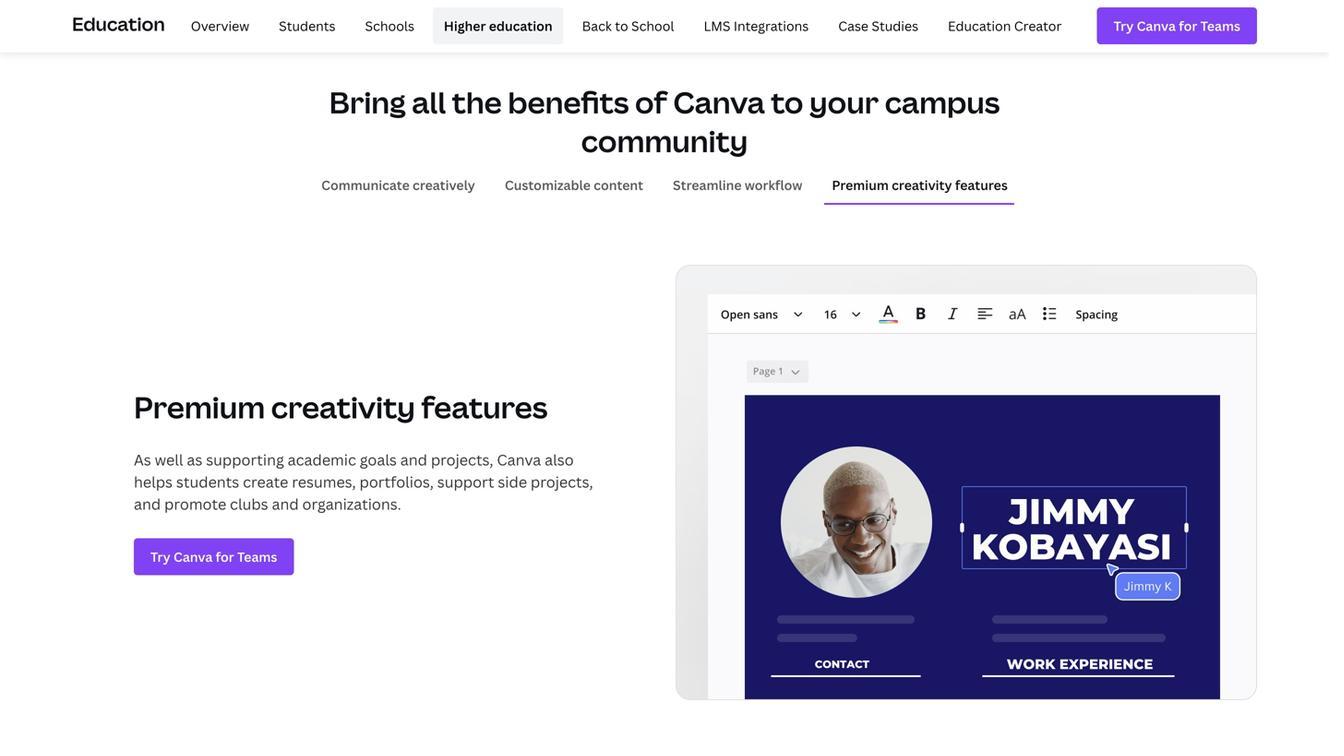 Task type: vqa. For each thing, say whether or not it's contained in the screenshot.
the topmost CANVA
yes



Task type: describe. For each thing, give the bounding box(es) containing it.
creativity inside 'premium creativity features' button
[[892, 176, 953, 194]]

lms
[[704, 17, 731, 34]]

bring
[[329, 82, 406, 123]]

studies
[[872, 17, 919, 34]]

customizable content
[[505, 176, 644, 194]]

bring all the benefits of canva to your campus community
[[329, 82, 1001, 161]]

1 vertical spatial premium creativity features
[[134, 388, 548, 428]]

to inside bring all the benefits of canva to your campus community
[[771, 82, 804, 123]]

back to school link
[[571, 7, 686, 44]]

students
[[176, 473, 239, 492]]

portfolios,
[[360, 473, 434, 492]]

overview
[[191, 17, 250, 34]]

back to school
[[582, 17, 675, 34]]

as well as supporting academic goals and projects, canva also helps students create resumes, portfolios, support side projects, and promote clubs and organizations.
[[134, 450, 593, 515]]

organizations.
[[302, 495, 401, 515]]

all
[[412, 82, 446, 123]]

promote
[[164, 495, 226, 515]]

case studies link
[[828, 7, 930, 44]]

0 horizontal spatial creativity
[[271, 388, 416, 428]]

higher education link
[[433, 7, 564, 44]]

canva inside bring all the benefits of canva to your campus community
[[674, 82, 765, 123]]

0 horizontal spatial and
[[134, 495, 161, 515]]

education creator
[[948, 17, 1062, 34]]

side
[[498, 473, 527, 492]]

1 vertical spatial features
[[422, 388, 548, 428]]

goals
[[360, 450, 397, 470]]

streamline
[[673, 176, 742, 194]]

communicate creatively button
[[314, 167, 483, 203]]

features inside button
[[956, 176, 1008, 194]]

of
[[635, 82, 668, 123]]

education for education
[[72, 11, 165, 36]]

as
[[134, 450, 151, 470]]

resumes,
[[292, 473, 356, 492]]

2 horizontal spatial and
[[401, 450, 428, 470]]

0 horizontal spatial projects,
[[431, 450, 494, 470]]

1 vertical spatial premium
[[134, 388, 265, 428]]

premium creativity features button
[[825, 167, 1016, 203]]

customizable
[[505, 176, 591, 194]]

education for education creator
[[948, 17, 1012, 34]]

helps
[[134, 473, 173, 492]]

case studies
[[839, 17, 919, 34]]

well
[[155, 450, 183, 470]]

your
[[810, 82, 879, 123]]



Task type: locate. For each thing, give the bounding box(es) containing it.
creator
[[1015, 17, 1062, 34]]

0 vertical spatial premium creativity features
[[832, 176, 1008, 194]]

content
[[594, 176, 644, 194]]

canva up the side
[[497, 450, 541, 470]]

menu bar inside education element
[[172, 7, 1073, 44]]

streamline workflow
[[673, 176, 803, 194]]

schools link
[[354, 7, 426, 44]]

0 horizontal spatial to
[[615, 17, 629, 34]]

education
[[72, 11, 165, 36], [948, 17, 1012, 34]]

communicate creatively
[[322, 176, 476, 194]]

lms integrations
[[704, 17, 809, 34]]

1 horizontal spatial premium creativity features
[[832, 176, 1008, 194]]

1 horizontal spatial and
[[272, 495, 299, 515]]

premium inside button
[[832, 176, 889, 194]]

0 vertical spatial creativity
[[892, 176, 953, 194]]

features up support
[[422, 388, 548, 428]]

0 vertical spatial features
[[956, 176, 1008, 194]]

as
[[187, 450, 203, 470]]

menu bar
[[172, 7, 1073, 44]]

and down create
[[272, 495, 299, 515]]

0 horizontal spatial features
[[422, 388, 548, 428]]

education creator link
[[937, 7, 1073, 44]]

creativity down campus
[[892, 176, 953, 194]]

0 horizontal spatial canva
[[497, 450, 541, 470]]

premium up the 'as' at bottom
[[134, 388, 265, 428]]

1 horizontal spatial to
[[771, 82, 804, 123]]

1 horizontal spatial creativity
[[892, 176, 953, 194]]

school
[[632, 17, 675, 34]]

1 vertical spatial projects,
[[531, 473, 593, 492]]

benefits
[[508, 82, 629, 123]]

premium down your
[[832, 176, 889, 194]]

1 horizontal spatial projects,
[[531, 473, 593, 492]]

premium creativity features up academic
[[134, 388, 548, 428]]

premium creativity features down campus
[[832, 176, 1008, 194]]

supporting
[[206, 450, 284, 470]]

higher
[[444, 17, 486, 34]]

1 horizontal spatial education
[[948, 17, 1012, 34]]

canva right of at the top of the page
[[674, 82, 765, 123]]

features
[[956, 176, 1008, 194], [422, 388, 548, 428]]

1 vertical spatial creativity
[[271, 388, 416, 428]]

streamline workflow button
[[666, 167, 810, 203]]

to right "back"
[[615, 17, 629, 34]]

create
[[243, 473, 288, 492]]

premium
[[832, 176, 889, 194], [134, 388, 265, 428]]

projects,
[[431, 450, 494, 470], [531, 473, 593, 492]]

to
[[615, 17, 629, 34], [771, 82, 804, 123]]

canva inside as well as supporting academic goals and projects, canva also helps students create resumes, portfolios, support side projects, and promote clubs and organizations.
[[497, 450, 541, 470]]

also
[[545, 450, 574, 470]]

0 horizontal spatial premium
[[134, 388, 265, 428]]

campus
[[885, 82, 1001, 123]]

and up portfolios,
[[401, 450, 428, 470]]

lms integrations link
[[693, 7, 820, 44]]

students link
[[268, 7, 347, 44]]

0 vertical spatial to
[[615, 17, 629, 34]]

support
[[438, 473, 495, 492]]

to inside education element
[[615, 17, 629, 34]]

menu bar containing overview
[[172, 7, 1073, 44]]

1 horizontal spatial canva
[[674, 82, 765, 123]]

overview link
[[180, 7, 261, 44]]

clubs
[[230, 495, 268, 515]]

0 vertical spatial projects,
[[431, 450, 494, 470]]

case
[[839, 17, 869, 34]]

academic
[[288, 450, 356, 470]]

back
[[582, 17, 612, 34]]

1 vertical spatial to
[[771, 82, 804, 123]]

higher education
[[444, 17, 553, 34]]

projects, down also
[[531, 473, 593, 492]]

communicate
[[322, 176, 410, 194]]

customizable content button
[[498, 167, 651, 203]]

integrations
[[734, 17, 809, 34]]

and down helps
[[134, 495, 161, 515]]

0 vertical spatial premium
[[832, 176, 889, 194]]

1 vertical spatial canva
[[497, 450, 541, 470]]

creativity up academic
[[271, 388, 416, 428]]

features down campus
[[956, 176, 1008, 194]]

premium creativity features
[[832, 176, 1008, 194], [134, 388, 548, 428]]

presentation template image
[[676, 265, 1258, 701]]

creatively
[[413, 176, 476, 194]]

education element
[[72, 0, 1258, 52]]

the
[[452, 82, 502, 123]]

workflow
[[745, 176, 803, 194]]

schools
[[365, 17, 415, 34]]

1 horizontal spatial features
[[956, 176, 1008, 194]]

students
[[279, 17, 336, 34]]

creativity
[[892, 176, 953, 194], [271, 388, 416, 428]]

community
[[581, 121, 748, 161]]

canva
[[674, 82, 765, 123], [497, 450, 541, 470]]

1 horizontal spatial premium
[[832, 176, 889, 194]]

0 vertical spatial canva
[[674, 82, 765, 123]]

and
[[401, 450, 428, 470], [134, 495, 161, 515], [272, 495, 299, 515]]

0 horizontal spatial education
[[72, 11, 165, 36]]

to left your
[[771, 82, 804, 123]]

premium creativity features inside button
[[832, 176, 1008, 194]]

education
[[489, 17, 553, 34]]

0 horizontal spatial premium creativity features
[[134, 388, 548, 428]]

projects, up support
[[431, 450, 494, 470]]



